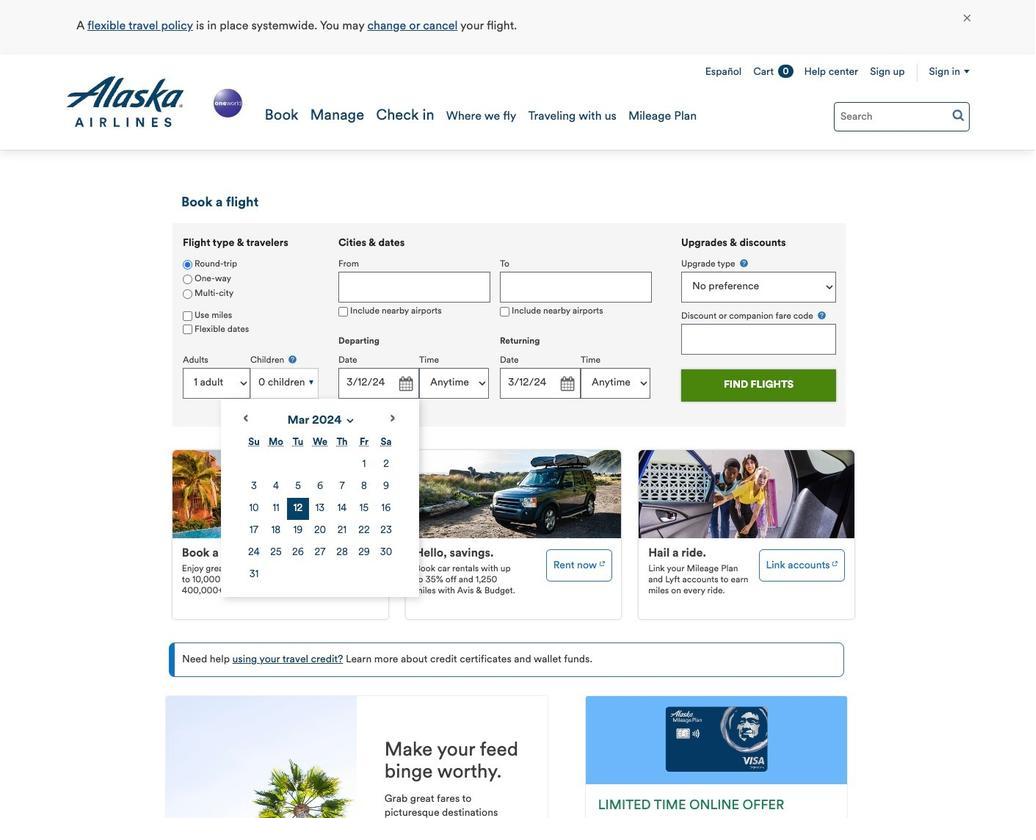 Task type: locate. For each thing, give the bounding box(es) containing it.
group
[[173, 223, 328, 418], [221, 238, 662, 597], [682, 258, 837, 354]]

open datepicker image
[[395, 374, 416, 394], [557, 374, 577, 394]]

option group
[[183, 258, 319, 302]]

row
[[243, 454, 397, 476], [243, 476, 397, 498], [243, 498, 397, 520], [243, 520, 397, 542], [243, 542, 397, 564]]

None checkbox
[[339, 307, 348, 316], [183, 325, 192, 335], [339, 307, 348, 316], [183, 325, 192, 335]]

0 horizontal spatial open datepicker image
[[395, 374, 416, 394]]

  radio
[[183, 289, 192, 299]]

None checkbox
[[500, 307, 510, 316]]

1 vertical spatial   radio
[[183, 274, 192, 284]]

photo of a hotel with a swimming pool and palm trees image
[[173, 450, 388, 539]]

oneworld logo image
[[211, 86, 245, 120]]

alaska airlines logo image
[[65, 76, 185, 128]]

2 open datepicker image from the left
[[557, 374, 577, 394]]

None text field
[[500, 272, 652, 303], [682, 324, 837, 354], [339, 368, 419, 399], [500, 368, 581, 399], [500, 272, 652, 303], [682, 324, 837, 354], [339, 368, 419, 399], [500, 368, 581, 399]]

1 horizontal spatial open datepicker image
[[557, 374, 577, 394]]

  checkbox
[[183, 311, 192, 321]]

grid
[[243, 432, 397, 586]]

None text field
[[339, 272, 491, 303]]

None submit
[[682, 369, 837, 402]]

some kids opening a door image
[[639, 450, 855, 539]]

book a stay image
[[366, 556, 372, 569]]

2   radio from the top
[[183, 274, 192, 284]]

  radio
[[183, 260, 192, 269], [183, 274, 192, 284]]

search button image
[[953, 109, 965, 121]]

cell
[[353, 454, 375, 476], [375, 454, 397, 476], [243, 476, 265, 498], [265, 476, 287, 498], [287, 476, 309, 498], [309, 476, 331, 498], [331, 476, 353, 498], [353, 476, 375, 498], [375, 476, 397, 498], [243, 498, 265, 520], [265, 498, 287, 520], [287, 498, 309, 520], [309, 498, 331, 520], [331, 498, 353, 520], [353, 498, 375, 520], [375, 498, 397, 520], [243, 520, 265, 542], [265, 520, 287, 542], [287, 520, 309, 542], [309, 520, 331, 542], [331, 520, 353, 542], [353, 520, 375, 542], [375, 520, 397, 542], [243, 542, 265, 564], [265, 542, 287, 564], [287, 542, 309, 564], [309, 542, 331, 564], [331, 542, 353, 564], [353, 542, 375, 564], [375, 542, 397, 564], [243, 564, 265, 586]]

0 vertical spatial   radio
[[183, 260, 192, 269]]

header nav bar navigation
[[0, 54, 1036, 151]]



Task type: vqa. For each thing, say whether or not it's contained in the screenshot.
TAB LIST
no



Task type: describe. For each thing, give the bounding box(es) containing it.
rent now image
[[600, 556, 605, 569]]

1   radio from the top
[[183, 260, 192, 269]]

1 open datepicker image from the left
[[395, 374, 416, 394]]

2 row from the top
[[243, 476, 397, 498]]

3 row from the top
[[243, 498, 397, 520]]

Search text field
[[835, 102, 970, 131]]

5 row from the top
[[243, 542, 397, 564]]

4 row from the top
[[243, 520, 397, 542]]

book rides image
[[833, 556, 838, 569]]

1 row from the top
[[243, 454, 397, 476]]

photo of an suv driving towards a mountain image
[[406, 450, 622, 539]]



